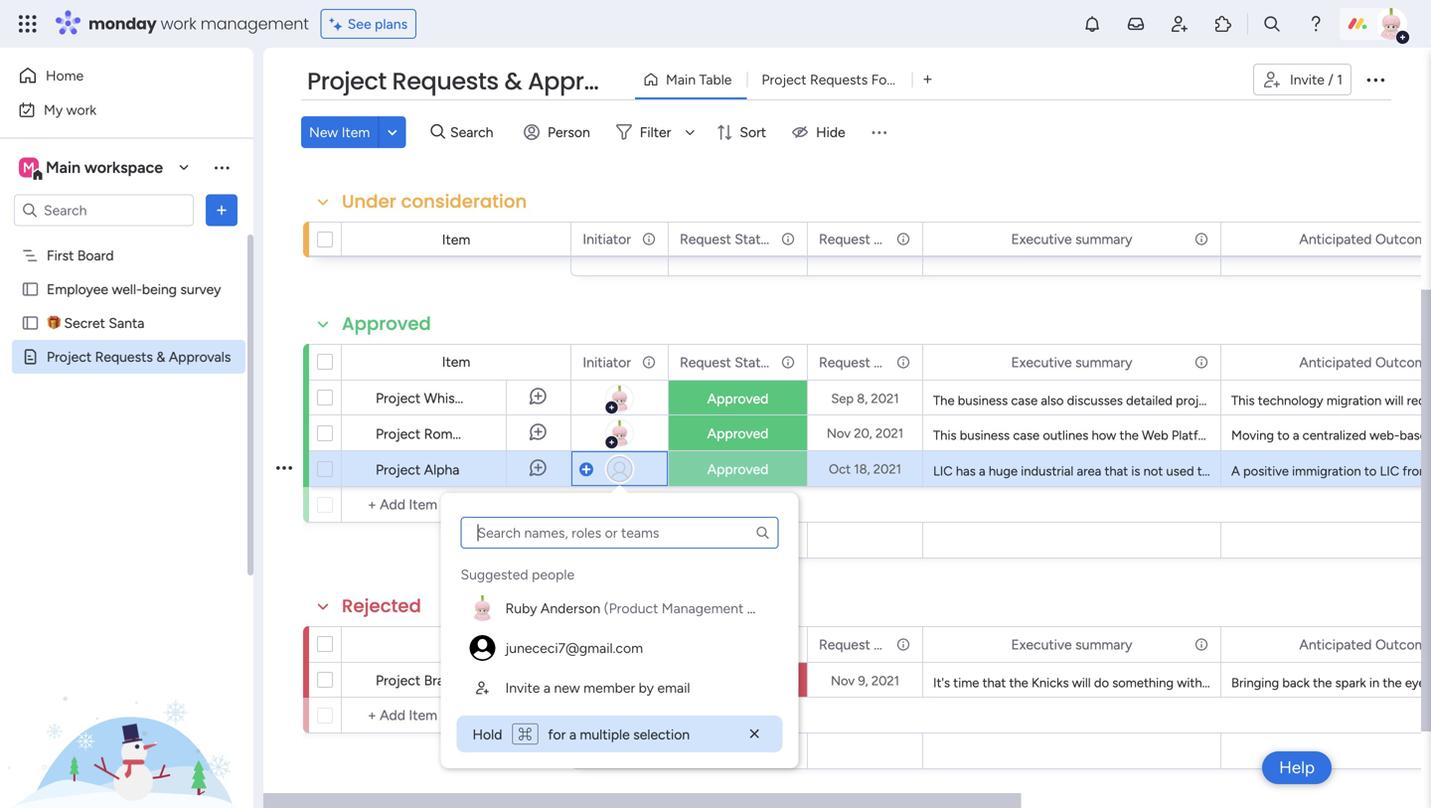 Task type: locate. For each thing, give the bounding box(es) containing it.
Initiator field
[[578, 228, 636, 250], [578, 351, 636, 373], [578, 634, 636, 656]]

lic
[[933, 463, 953, 479], [1380, 463, 1400, 479]]

1 request date from the top
[[819, 231, 903, 248]]

project requests & approvals down santa at the left of page
[[47, 348, 231, 365]]

approvals up person
[[528, 65, 646, 98]]

3 executive summary field from the top
[[1006, 634, 1138, 656]]

work
[[161, 12, 196, 35], [66, 101, 97, 118]]

2 status from the top
[[735, 354, 775, 371]]

work right monday
[[161, 12, 196, 35]]

nov left 9,
[[831, 673, 855, 689]]

None search field
[[461, 517, 779, 549]]

anticipated outcome field for approved
[[1295, 351, 1431, 373]]

1 horizontal spatial project requests & approvals
[[307, 65, 646, 98]]

0 vertical spatial status
[[735, 231, 775, 248]]

requests for "project requests form" button
[[810, 71, 868, 88]]

home
[[46, 67, 84, 84]]

project up new item
[[307, 65, 386, 98]]

2 summary from the top
[[1076, 354, 1133, 371]]

invite inside invite / 1 button
[[1290, 71, 1325, 88]]

0 vertical spatial case
[[1011, 393, 1038, 409]]

ruby anderson image
[[1376, 8, 1408, 40]]

& up search field
[[504, 65, 522, 98]]

& inside list box
[[156, 348, 165, 365]]

Approved field
[[337, 311, 436, 337]]

2 request status from the top
[[680, 354, 775, 371]]

bring
[[1316, 463, 1346, 479]]

1 horizontal spatial requests
[[392, 65, 499, 98]]

new
[[309, 124, 338, 141]]

has
[[956, 463, 976, 479]]

2 initiator from the top
[[583, 354, 631, 371]]

3 executive summary from the top
[[1011, 636, 1133, 653]]

m
[[23, 159, 35, 176]]

1 initiator field from the top
[[578, 228, 636, 250]]

1 horizontal spatial list box
[[457, 517, 806, 708]]

business for this
[[960, 427, 1010, 443]]

options image
[[212, 200, 232, 220], [640, 345, 654, 379], [895, 345, 909, 379], [1193, 345, 1207, 379], [1193, 628, 1207, 662]]

see plans button
[[321, 9, 417, 39]]

the left the plan
[[1237, 463, 1258, 479]]

0 vertical spatial request date field
[[814, 228, 903, 250]]

Executive summary field
[[1006, 228, 1138, 250], [1006, 351, 1138, 373], [1006, 634, 1138, 656]]

2/3
[[1349, 463, 1369, 479]]

outcome for rejected
[[1376, 636, 1431, 653]]

item down consideration
[[442, 231, 470, 248]]

request date
[[819, 231, 903, 248], [819, 354, 903, 371], [819, 636, 903, 653]]

options image
[[1364, 68, 1388, 91], [640, 222, 654, 256], [779, 222, 793, 256], [895, 222, 909, 256], [1193, 222, 1207, 256], [779, 345, 793, 379], [276, 445, 292, 493], [895, 628, 909, 662]]

oct 18, 2021
[[829, 461, 902, 477]]

0 vertical spatial anticipated outcome
[[1300, 231, 1431, 248]]

anticipated outcome for approved
[[1300, 354, 1431, 371]]

lic left 3
[[1380, 463, 1400, 479]]

dapulse addbtn image
[[580, 463, 591, 475]]

[object object] element
[[461, 588, 806, 628], [461, 628, 779, 668], [461, 668, 779, 708]]

1 vertical spatial nov
[[831, 673, 855, 689]]

1 request status field from the top
[[675, 228, 775, 250]]

2 request date from the top
[[819, 354, 903, 371]]

business up huge
[[960, 427, 1010, 443]]

0 horizontal spatial will
[[1072, 675, 1091, 691]]

🎁 secret santa
[[47, 315, 144, 332]]

0 vertical spatial executive summary field
[[1006, 228, 1138, 250]]

1 vertical spatial summary
[[1076, 354, 1133, 371]]

work inside button
[[66, 101, 97, 118]]

help
[[1279, 757, 1315, 778]]

sort button
[[708, 116, 778, 148]]

this for whiskey
[[1232, 393, 1255, 409]]

the right sep 8, 2021
[[933, 393, 955, 409]]

requests for project requests & approvals field
[[392, 65, 499, 98]]

0 vertical spatial project requests & approvals
[[307, 65, 646, 98]]

1 anticipated from the top
[[1300, 231, 1372, 248]]

workspace image
[[19, 157, 39, 178]]

& down being
[[156, 348, 165, 365]]

1 horizontal spatial this
[[1232, 393, 1255, 409]]

invite for invite / 1
[[1290, 71, 1325, 88]]

0 vertical spatial outcome
[[1376, 231, 1431, 248]]

executive summary for rejected
[[1011, 636, 1133, 653]]

1 vertical spatial status
[[735, 354, 775, 371]]

Request Date field
[[814, 228, 903, 250], [814, 351, 903, 373], [814, 634, 903, 656]]

initiator field for rejected
[[578, 634, 636, 656]]

outcome for approved
[[1376, 354, 1431, 371]]

[object object] element containing ruby anderson
[[461, 588, 806, 628]]

requests up v2 search image
[[392, 65, 499, 98]]

2 anticipated outcome field from the top
[[1295, 351, 1431, 373]]

notifications image
[[1083, 14, 1102, 34]]

approvals
[[528, 65, 646, 98], [169, 348, 231, 365]]

2 vertical spatial request date
[[819, 636, 903, 653]]

2 lic from the left
[[1380, 463, 1400, 479]]

request status for second request status 'field' from the bottom
[[680, 231, 775, 248]]

0 vertical spatial initiator
[[583, 231, 631, 248]]

under consideration
[[342, 189, 527, 214]]

3 initiator from the top
[[583, 636, 631, 653]]

2 vertical spatial initiator field
[[578, 634, 636, 656]]

nov left '20,'
[[827, 425, 851, 441]]

to right moving
[[1278, 427, 1290, 443]]

this up has
[[933, 427, 957, 443]]

project inside list box
[[47, 348, 92, 365]]

0 vertical spatial request status field
[[675, 228, 775, 250]]

0 vertical spatial this
[[1232, 393, 1255, 409]]

being
[[142, 281, 177, 298]]

measures,
[[1335, 393, 1394, 409]]

used
[[1167, 463, 1194, 479]]

is left not
[[1132, 463, 1141, 479]]

3 outcome from the top
[[1376, 636, 1431, 653]]

case left "also"
[[1011, 393, 1038, 409]]

lottie animation element
[[0, 607, 253, 808]]

2021 right 8,
[[871, 391, 899, 407]]

2 executive summary field from the top
[[1006, 351, 1138, 373]]

0 horizontal spatial &
[[156, 348, 165, 365]]

0 horizontal spatial approvals
[[169, 348, 231, 365]]

oct
[[829, 461, 851, 477]]

3
[[1410, 463, 1417, 479]]

item up the whiskey at the left of the page
[[442, 353, 470, 370]]

work for monday
[[161, 12, 196, 35]]

3 anticipated from the top
[[1300, 636, 1372, 653]]

invite left /
[[1290, 71, 1325, 88]]

business left "also"
[[958, 393, 1008, 409]]

technology
[[1258, 393, 1324, 409]]

1 horizontal spatial approvals
[[528, 65, 646, 98]]

(product
[[604, 600, 658, 617]]

initiator
[[583, 231, 631, 248], [583, 354, 631, 371], [583, 636, 631, 653]]

2 vertical spatial anticipated
[[1300, 636, 1372, 653]]

0 vertical spatial main
[[666, 71, 696, 88]]

huge
[[989, 463, 1018, 479]]

nov
[[827, 425, 851, 441], [831, 673, 855, 689]]

alert
[[457, 716, 783, 752]]

0 vertical spatial executive
[[1011, 231, 1072, 248]]

the right how at the right bottom of the page
[[1120, 427, 1139, 443]]

executive summary field for rejected
[[1006, 634, 1138, 656]]

project requests & approvals up search field
[[307, 65, 646, 98]]

3 request date from the top
[[819, 636, 903, 653]]

1 executive summary from the top
[[1011, 231, 1133, 248]]

anticipated
[[1300, 231, 1372, 248], [1300, 354, 1372, 371], [1300, 636, 1372, 653]]

option
[[0, 238, 253, 242]]

1 vertical spatial outcome
[[1376, 354, 1431, 371]]

work for my
[[66, 101, 97, 118]]

1 horizontal spatial will
[[1301, 427, 1320, 443]]

2 [object object] element from the top
[[461, 628, 779, 668]]

initiator field for under consideration
[[578, 228, 636, 250]]

3 summary from the top
[[1076, 636, 1133, 653]]

0 horizontal spatial main
[[46, 158, 81, 177]]

1 horizontal spatial &
[[504, 65, 522, 98]]

column information image for second request status 'field' from the bottom
[[780, 231, 796, 247]]

executive summary field for approved
[[1006, 351, 1138, 373]]

requests down santa at the left of page
[[95, 348, 153, 365]]

summary
[[1076, 231, 1133, 248], [1076, 354, 1133, 371], [1076, 636, 1133, 653]]

1 vertical spatial this
[[933, 427, 957, 443]]

2 vertical spatial executive summary
[[1011, 636, 1133, 653]]

nov for nov 9, 2021
[[831, 673, 855, 689]]

🎁
[[47, 315, 61, 332]]

1 vertical spatial invite
[[505, 679, 540, 696]]

the right in
[[1383, 675, 1402, 691]]

search everything image
[[1262, 14, 1282, 34]]

2 vertical spatial initiator
[[583, 636, 631, 653]]

1
[[1337, 71, 1343, 88]]

will left do
[[1072, 675, 1091, 691]]

1 vertical spatial &
[[156, 348, 165, 365]]

1 executive summary field from the top
[[1006, 228, 1138, 250]]

case left outlines
[[1013, 427, 1040, 443]]

0 vertical spatial request date
[[819, 231, 903, 248]]

a down the performance
[[1293, 427, 1300, 443]]

0 horizontal spatial the
[[933, 393, 955, 409]]

new item button
[[301, 116, 378, 148]]

requests left the form
[[810, 71, 868, 88]]

project requests & approvals inside field
[[307, 65, 646, 98]]

1 vertical spatial request date
[[819, 354, 903, 371]]

sort
[[740, 124, 766, 141]]

alert containing hold
[[457, 716, 783, 752]]

performance
[[1258, 393, 1332, 409]]

1 horizontal spatial that
[[1105, 463, 1128, 479]]

list box containing suggested people
[[457, 517, 806, 708]]

tree grid
[[461, 557, 806, 708]]

to down web-
[[1365, 463, 1377, 479]]

[object object] element containing invite a new member by email
[[461, 668, 779, 708]]

3 initiator field from the top
[[578, 634, 636, 656]]

outlines
[[1043, 427, 1089, 443]]

0 vertical spatial invite
[[1290, 71, 1325, 88]]

0 vertical spatial request status
[[680, 231, 775, 248]]

1 status from the top
[[735, 231, 775, 248]]

help image
[[1306, 14, 1326, 34]]

0 vertical spatial the
[[933, 393, 955, 409]]

will left address
[[1301, 427, 1320, 443]]

table
[[699, 71, 732, 88]]

2 vertical spatial will
[[1072, 675, 1091, 691]]

column information image for initiator field for approved
[[641, 354, 657, 370]]

1 horizontal spatial is
[[1289, 463, 1298, 479]]

project up the plan
[[1257, 427, 1298, 443]]

2 request date field from the top
[[814, 351, 903, 373]]

that right time
[[983, 675, 1006, 691]]

approved
[[342, 311, 431, 336], [707, 390, 769, 407], [707, 425, 769, 442], [707, 461, 769, 478]]

request date field for approved
[[814, 351, 903, 373]]

main right workspace image
[[46, 158, 81, 177]]

1 vertical spatial will
[[1301, 427, 1320, 443]]

case for also
[[1011, 393, 1038, 409]]

invite inside [object object] element
[[505, 679, 540, 696]]

this business case outlines how the web platform (wp) project will address current bu
[[933, 427, 1431, 443]]

0 horizontal spatial requests
[[95, 348, 153, 365]]

list box
[[0, 235, 253, 642], [457, 517, 806, 708]]

1 vertical spatial executive
[[1011, 354, 1072, 371]]

in
[[1370, 675, 1380, 691]]

1 vertical spatial the
[[1237, 463, 1258, 479]]

main inside workspace selection element
[[46, 158, 81, 177]]

2 vertical spatial outcome
[[1376, 636, 1431, 653]]

request date for approved
[[819, 354, 903, 371]]

project inside field
[[307, 65, 386, 98]]

will left redu
[[1385, 393, 1404, 409]]

that right the "area"
[[1105, 463, 1128, 479]]

list box containing first board
[[0, 235, 253, 642]]

anticipated outcome
[[1300, 231, 1431, 248], [1300, 354, 1431, 371], [1300, 636, 1431, 653]]

project down 🎁
[[47, 348, 92, 365]]

lic left has
[[933, 463, 953, 479]]

1 horizontal spatial main
[[666, 71, 696, 88]]

under
[[342, 189, 396, 214]]

initiator field for approved
[[578, 351, 636, 373]]

0 vertical spatial executive summary
[[1011, 231, 1133, 248]]

2 anticipated from the top
[[1300, 354, 1372, 371]]

item inside button
[[342, 124, 370, 141]]

1 vertical spatial initiator field
[[578, 351, 636, 373]]

2 outcome from the top
[[1376, 354, 1431, 371]]

1 vertical spatial main
[[46, 158, 81, 177]]

3 executive from the top
[[1011, 636, 1072, 653]]

2021 right 18,
[[874, 461, 902, 477]]

workspace
[[84, 158, 163, 177]]

2 vertical spatial date
[[874, 636, 903, 653]]

list box inside dialog
[[457, 517, 806, 708]]

see plans
[[348, 15, 408, 32]]

the
[[1120, 427, 1139, 443], [1387, 463, 1406, 479], [1009, 675, 1029, 691], [1313, 675, 1332, 691], [1383, 675, 1402, 691]]

1 vertical spatial initiator
[[583, 354, 631, 371]]

item
[[342, 124, 370, 141], [442, 231, 470, 248], [442, 353, 470, 370], [442, 636, 470, 653]]

executive
[[1011, 231, 1072, 248], [1011, 354, 1072, 371], [1011, 636, 1072, 653]]

1 vertical spatial anticipated outcome
[[1300, 354, 1431, 371]]

2 horizontal spatial will
[[1385, 393, 1404, 409]]

arrow down image
[[678, 120, 702, 144]]

a
[[1293, 427, 1300, 443], [979, 463, 986, 479], [544, 679, 551, 696], [569, 726, 577, 743]]

1 vertical spatial request date field
[[814, 351, 903, 373]]

consideration
[[401, 189, 527, 214]]

2 initiator field from the top
[[578, 351, 636, 373]]

2 vertical spatial anticipated outcome field
[[1295, 634, 1431, 656]]

1 vertical spatial project requests & approvals
[[47, 348, 231, 365]]

request
[[680, 231, 731, 248], [819, 231, 871, 248], [680, 354, 731, 371], [819, 354, 871, 371], [819, 636, 871, 653]]

status for second request status 'field' from the bottom
[[735, 231, 775, 248]]

0 vertical spatial anticipated
[[1300, 231, 1372, 248]]

2021 for sep 8, 2021
[[871, 391, 899, 407]]

approvals down the "survey"
[[169, 348, 231, 365]]

su
[[1420, 463, 1431, 479]]

this up (wp)
[[1232, 393, 1255, 409]]

3 anticipated outcome from the top
[[1300, 636, 1431, 653]]

work right my
[[66, 101, 97, 118]]

1 [object object] element from the top
[[461, 588, 806, 628]]

anderson
[[541, 600, 601, 617]]

menu image
[[869, 122, 889, 142]]

2 vertical spatial summary
[[1076, 636, 1133, 653]]

nov 9, 2021
[[831, 673, 900, 689]]

a
[[1232, 463, 1240, 479]]

1 initiator from the top
[[583, 231, 631, 248]]

1 vertical spatial case
[[1013, 427, 1040, 443]]

item right new
[[342, 124, 370, 141]]

column information image for under consideration initiator field
[[641, 231, 657, 247]]

0 horizontal spatial is
[[1132, 463, 1141, 479]]

1 vertical spatial anticipated
[[1300, 354, 1372, 371]]

1 horizontal spatial invite
[[1290, 71, 1325, 88]]

3 date from the top
[[874, 636, 903, 653]]

project up sort
[[762, 71, 807, 88]]

moving to a centralized web-based
[[1232, 427, 1431, 443]]

sep 8, 2021
[[831, 391, 899, 407]]

redu
[[1407, 393, 1431, 409]]

2021 right '20,'
[[876, 425, 904, 441]]

1 horizontal spatial lic
[[1380, 463, 1400, 479]]

1 vertical spatial that
[[983, 675, 1006, 691]]

lottie animation image
[[0, 607, 253, 808]]

0 horizontal spatial this
[[933, 427, 957, 443]]

requests inside button
[[810, 71, 868, 88]]

to left bring
[[1301, 463, 1313, 479]]

0 vertical spatial initiator field
[[578, 228, 636, 250]]

2 vertical spatial anticipated outcome
[[1300, 636, 1431, 653]]

search image
[[755, 525, 771, 541]]

person
[[548, 124, 590, 141]]

well-
[[112, 281, 142, 298]]

column information image
[[780, 231, 796, 247], [641, 354, 657, 370], [780, 354, 796, 370], [896, 354, 912, 370], [1194, 354, 1210, 370], [641, 637, 657, 653]]

main inside main table button
[[666, 71, 696, 88]]

this for romeo
[[933, 427, 957, 443]]

multiple
[[580, 726, 630, 743]]

nov 20, 2021
[[827, 425, 904, 441]]

for a multiple selection
[[545, 726, 690, 743]]

column information image
[[641, 231, 657, 247], [896, 231, 912, 247], [1194, 231, 1210, 247], [896, 637, 912, 653], [1194, 637, 1210, 653]]

the left 3
[[1387, 463, 1406, 479]]

select product image
[[18, 14, 38, 34]]

management
[[662, 600, 744, 617]]

0 vertical spatial business
[[958, 393, 1008, 409]]

immigration
[[1292, 463, 1361, 479]]

3 request date field from the top
[[814, 634, 903, 656]]

from
[[1403, 463, 1431, 479]]

3 [object object] element from the top
[[461, 668, 779, 708]]

0 horizontal spatial lic
[[933, 463, 953, 479]]

2 executive from the top
[[1011, 354, 1072, 371]]

invite left new
[[505, 679, 540, 696]]

1 vertical spatial anticipated outcome field
[[1295, 351, 1431, 373]]

management
[[201, 12, 309, 35]]

2 vertical spatial request date field
[[814, 634, 903, 656]]

requests
[[392, 65, 499, 98], [810, 71, 868, 88], [95, 348, 153, 365]]

options image for the executive summary field corresponding to approved
[[1193, 345, 1207, 379]]

2 horizontal spatial requests
[[810, 71, 868, 88]]

2 date from the top
[[874, 354, 903, 371]]

2 vertical spatial executive summary field
[[1006, 634, 1138, 656]]

[object object] element up the junececi7@gmail.com
[[461, 588, 806, 628]]

[object object] element up member
[[461, 628, 779, 668]]

ruby anderson (product management director )
[[505, 600, 806, 617]]

1 vertical spatial executive summary field
[[1006, 351, 1138, 373]]

main for main workspace
[[46, 158, 81, 177]]

3 anticipated outcome field from the top
[[1295, 634, 1431, 656]]

initiator for under consideration
[[583, 231, 631, 248]]

1 vertical spatial date
[[874, 354, 903, 371]]

is right the plan
[[1289, 463, 1298, 479]]

2021 right 9,
[[872, 673, 900, 689]]

0 horizontal spatial list box
[[0, 235, 253, 642]]

dialog containing suggested people
[[441, 493, 806, 768]]

0 vertical spatial work
[[161, 12, 196, 35]]

item up 'bravo'
[[442, 636, 470, 653]]

current
[[1372, 427, 1414, 443]]

0 vertical spatial summary
[[1076, 231, 1133, 248]]

0 vertical spatial &
[[504, 65, 522, 98]]

dialog
[[441, 493, 806, 768]]

1 vertical spatial request status field
[[675, 351, 775, 373]]

the right back
[[1313, 675, 1332, 691]]

board
[[77, 247, 114, 264]]

0 horizontal spatial work
[[66, 101, 97, 118]]

anticipated outcome field for rejected
[[1295, 634, 1431, 656]]

Anticipated Outcome field
[[1295, 228, 1431, 250], [1295, 351, 1431, 373], [1295, 634, 1431, 656]]

the
[[933, 393, 955, 409], [1237, 463, 1258, 479]]

this
[[1232, 393, 1255, 409], [933, 427, 957, 443]]

list box for alert containing hold
[[457, 517, 806, 708]]

by
[[639, 679, 654, 696]]

tree grid containing suggested people
[[461, 557, 806, 708]]

date
[[874, 231, 903, 248], [874, 354, 903, 371], [874, 636, 903, 653]]

project up project romeo
[[376, 390, 421, 407]]

main left table
[[666, 71, 696, 88]]

[object object] element up for a multiple selection
[[461, 668, 779, 708]]

1 vertical spatial work
[[66, 101, 97, 118]]

0 vertical spatial approvals
[[528, 65, 646, 98]]

2 executive summary from the top
[[1011, 354, 1133, 371]]

0 vertical spatial anticipated outcome field
[[1295, 228, 1431, 250]]

1 vertical spatial executive summary
[[1011, 354, 1133, 371]]

alert inside dialog
[[457, 716, 783, 752]]

requests inside field
[[392, 65, 499, 98]]

1 is from the left
[[1132, 463, 1141, 479]]

back
[[1283, 675, 1310, 691]]

0 vertical spatial nov
[[827, 425, 851, 441]]

1 vertical spatial request status
[[680, 354, 775, 371]]

bringing back the spark in the eyes
[[1232, 675, 1431, 691]]

2 anticipated outcome from the top
[[1300, 354, 1431, 371]]

1 executive from the top
[[1011, 231, 1072, 248]]

1 request status from the top
[[680, 231, 775, 248]]

Request Status field
[[675, 228, 775, 250], [675, 351, 775, 373]]

web
[[1142, 427, 1169, 443]]



Task type: vqa. For each thing, say whether or not it's contained in the screenshot.
Edit
no



Task type: describe. For each thing, give the bounding box(es) containing it.
junececi7@gmail.com
[[505, 640, 643, 657]]

2 request status field from the top
[[675, 351, 775, 373]]

1 date from the top
[[874, 231, 903, 248]]

bu
[[1417, 427, 1431, 443]]

whiskey
[[424, 390, 476, 407]]

Project Requests & Approvals field
[[302, 65, 646, 98]]

centralized
[[1303, 427, 1367, 443]]

time
[[954, 675, 980, 691]]

assum
[[1397, 393, 1431, 409]]

executive for approved
[[1011, 354, 1072, 371]]

today.
[[1198, 463, 1233, 479]]

director
[[747, 600, 798, 617]]

project down project romeo
[[376, 461, 421, 478]]

close image
[[745, 724, 765, 744]]

project bravo
[[376, 672, 459, 689]]

email
[[658, 679, 690, 696]]

new item
[[309, 124, 370, 141]]

0 horizontal spatial that
[[983, 675, 1006, 691]]

add view image
[[924, 72, 932, 87]]

9,
[[858, 673, 868, 689]]

public board image
[[21, 280, 40, 299]]

tree grid inside list box
[[461, 557, 806, 708]]

moving
[[1232, 427, 1274, 443]]

plan
[[1261, 463, 1286, 479]]

1 anticipated outcome from the top
[[1300, 231, 1431, 248]]

member
[[584, 679, 635, 696]]

bravo
[[424, 672, 459, 689]]

selection
[[633, 726, 690, 743]]

1 horizontal spatial to
[[1301, 463, 1313, 479]]

initiator for rejected
[[583, 636, 631, 653]]

executive summary for approved
[[1011, 354, 1133, 371]]

business for the
[[958, 393, 1008, 409]]

web-
[[1370, 427, 1400, 443]]

(wp)
[[1224, 427, 1253, 443]]

my work
[[44, 101, 97, 118]]

area
[[1077, 463, 1102, 479]]

1 request date field from the top
[[814, 228, 903, 250]]

ruby
[[505, 600, 537, 617]]

Search field
[[445, 118, 505, 146]]

a left new
[[544, 679, 551, 696]]

employee well-being survey
[[47, 281, 221, 298]]

20,
[[854, 425, 873, 441]]

help button
[[1263, 751, 1332, 784]]

2 is from the left
[[1289, 463, 1298, 479]]

project requests form
[[762, 71, 904, 88]]

item for rejected
[[442, 636, 470, 653]]

request date field for rejected
[[814, 634, 903, 656]]

public board image
[[21, 314, 40, 333]]

monday
[[88, 12, 157, 35]]

a positive immigration to lic from 
[[1232, 463, 1431, 479]]

executive for rejected
[[1011, 636, 1072, 653]]

for
[[548, 726, 566, 743]]

invite members image
[[1170, 14, 1190, 34]]

spark
[[1336, 675, 1366, 691]]

0 vertical spatial will
[[1385, 393, 1404, 409]]

case for outlines
[[1013, 427, 1040, 443]]

project inside button
[[762, 71, 807, 88]]

item for under consideration
[[442, 231, 470, 248]]

a right has
[[979, 463, 986, 479]]

migration
[[1327, 393, 1382, 409]]

it's time that the knicks will do something with themselves
[[933, 675, 1271, 691]]

Search for content search field
[[461, 517, 779, 549]]

0 horizontal spatial to
[[1278, 427, 1290, 443]]

platform
[[1172, 427, 1221, 443]]

knicks
[[1032, 675, 1069, 691]]

workspace options image
[[212, 157, 232, 177]]

the left knicks
[[1009, 675, 1029, 691]]

hide
[[816, 124, 846, 141]]

⌘
[[518, 726, 532, 743]]

not
[[1144, 463, 1163, 479]]

options image for initiator field for approved
[[640, 345, 654, 379]]

alpha
[[424, 461, 460, 478]]

2021 for nov 9, 2021
[[872, 673, 900, 689]]

2021 for nov 20, 2021
[[876, 425, 904, 441]]

do
[[1094, 675, 1109, 691]]

options image for the executive summary field for rejected
[[1193, 628, 1207, 662]]

project up project alpha
[[376, 425, 421, 442]]

Search in workspace field
[[42, 199, 166, 222]]

anticipated outcome for rejected
[[1300, 636, 1431, 653]]

angle down image
[[388, 125, 397, 140]]

my work button
[[12, 94, 214, 126]]

invite / 1
[[1290, 71, 1343, 88]]

main table
[[666, 71, 732, 88]]

this technology migration will redu
[[1232, 393, 1431, 409]]

item for approved
[[442, 353, 470, 370]]

inbox image
[[1126, 14, 1146, 34]]

date for rejected
[[874, 636, 903, 653]]

people
[[532, 566, 575, 583]]

main for main table
[[666, 71, 696, 88]]

column information image for the executive summary field corresponding to approved
[[1194, 354, 1210, 370]]

1 horizontal spatial the
[[1237, 463, 1258, 479]]

workspace selection element
[[19, 156, 166, 181]]

project left 'bravo'
[[376, 672, 421, 689]]

summary for rejected
[[1076, 636, 1133, 653]]

the business case also discusses detailed project goals, performance measures, assum
[[933, 393, 1431, 409]]

hide button
[[784, 116, 858, 148]]

18,
[[854, 461, 870, 477]]

my
[[44, 101, 63, 118]]

suggested people
[[461, 566, 575, 583]]

apps image
[[1214, 14, 1234, 34]]

& inside field
[[504, 65, 522, 98]]

suggested people row
[[461, 557, 575, 584]]

[object object] element containing junececi7@gmail.com
[[461, 628, 779, 668]]

column information image for the executive summary field for rejected
[[1194, 637, 1210, 653]]

list box for the lottie animation element
[[0, 235, 253, 642]]

based
[[1400, 427, 1431, 443]]

1 lic from the left
[[933, 463, 953, 479]]

0 vertical spatial that
[[1105, 463, 1128, 479]]

summary for approved
[[1076, 354, 1133, 371]]

how
[[1092, 427, 1117, 443]]

positive
[[1244, 463, 1289, 479]]

with
[[1177, 675, 1202, 691]]

project requests form button
[[747, 64, 912, 95]]

date for approved
[[874, 354, 903, 371]]

home button
[[12, 60, 214, 91]]

approvals inside field
[[528, 65, 646, 98]]

santa
[[109, 315, 144, 332]]

rejected
[[342, 593, 421, 619]]

1 outcome from the top
[[1376, 231, 1431, 248]]

request status for 1st request status 'field' from the bottom of the page
[[680, 354, 775, 371]]

status for 1st request status 'field' from the bottom of the page
[[735, 354, 775, 371]]

eyes
[[1405, 675, 1431, 691]]

invite a new member by email
[[505, 679, 690, 696]]

1 summary from the top
[[1076, 231, 1133, 248]]

project
[[1176, 393, 1218, 409]]

anticipated for approved
[[1300, 354, 1372, 371]]

requests inside list box
[[95, 348, 153, 365]]

0 horizontal spatial project requests & approvals
[[47, 348, 231, 365]]

invite for invite a new member by email
[[505, 679, 540, 696]]

Under consideration field
[[337, 189, 532, 215]]

column information image for 1st request status 'field' from the bottom of the page
[[780, 354, 796, 370]]

initiator for approved
[[583, 354, 631, 371]]

hold
[[473, 726, 506, 743]]

1 anticipated outcome field from the top
[[1295, 228, 1431, 250]]

detailed
[[1126, 393, 1173, 409]]

Rejected field
[[337, 593, 426, 619]]

8,
[[857, 391, 868, 407]]

project romeo
[[376, 425, 468, 442]]

main table button
[[635, 64, 747, 95]]

sep
[[831, 391, 854, 407]]

approved inside field
[[342, 311, 431, 336]]

anticipated for rejected
[[1300, 636, 1372, 653]]

filter
[[640, 124, 671, 141]]

1 vertical spatial approvals
[[169, 348, 231, 365]]

/
[[1328, 71, 1334, 88]]

request date for rejected
[[819, 636, 903, 653]]

romeo
[[424, 425, 468, 442]]

nov for nov 20, 2021
[[827, 425, 851, 441]]

column information image for 1st the executive summary field
[[1194, 231, 1210, 247]]

address
[[1323, 427, 1369, 443]]

a right for
[[569, 726, 577, 743]]

v2 search image
[[431, 121, 445, 143]]

it's
[[933, 675, 950, 691]]

monday work management
[[88, 12, 309, 35]]

filter button
[[608, 116, 702, 148]]

2021 for oct 18, 2021
[[874, 461, 902, 477]]

2 horizontal spatial to
[[1365, 463, 1377, 479]]



